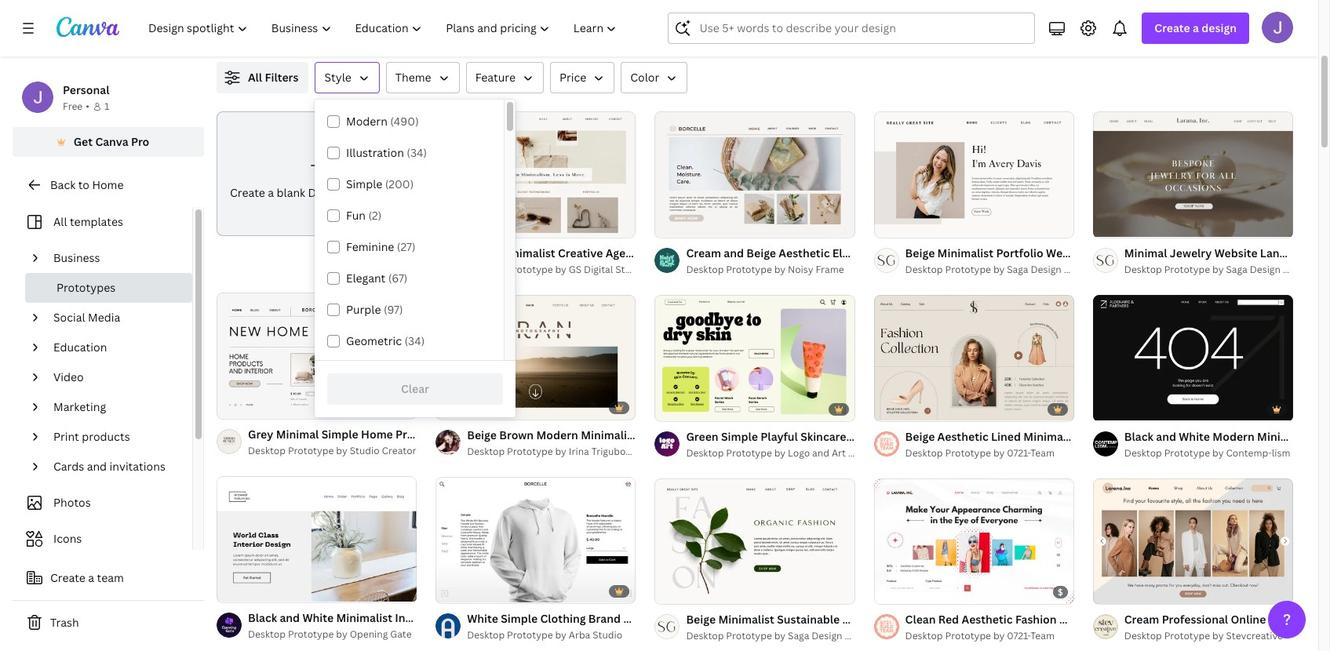 Task type: locate. For each thing, give the bounding box(es) containing it.
simple up 'desktop prototype by arba studio' link
[[501, 612, 538, 627]]

(490)
[[390, 114, 419, 129]]

0 horizontal spatial a
[[88, 571, 94, 586]]

green simple playful skincare product desktop prototype image
[[655, 296, 856, 421]]

of for desktop prototype by logo and art / vibrant design resources
[[673, 219, 681, 231]]

0 vertical spatial (34)
[[407, 145, 427, 160]]

free •
[[63, 100, 89, 113]]

black and white minimalist interior company desktop prototype image
[[217, 477, 417, 603]]

0 horizontal spatial templates
[[70, 214, 123, 229]]

simple inside the white simple clothing brand product detail page ui prototype desktop prototype by arba studio
[[501, 612, 538, 627]]

0 horizontal spatial $
[[401, 401, 406, 413]]

(2)
[[369, 208, 382, 223]]

shop right products
[[447, 427, 474, 442]]

1 1 of 5 from the left
[[666, 219, 689, 231]]

all down back
[[53, 214, 67, 229]]

all templates link
[[22, 207, 183, 237]]

shop inside cream professional online shop deskto desktop prototype by stevcreative
[[1269, 613, 1297, 628]]

0 horizontal spatial beige
[[467, 246, 497, 260]]

modern (490)
[[346, 114, 419, 129]]

beige minimalist creative agency website desktop prototype link
[[467, 245, 795, 262]]

desktop prototype by saga design studio link
[[906, 262, 1094, 278], [1125, 262, 1313, 278], [687, 629, 875, 645]]

1 horizontal spatial saga
[[1008, 263, 1029, 276]]

1 vertical spatial templates
[[70, 214, 123, 229]]

1 1 of 5 link from the left
[[655, 111, 856, 238]]

desktop prototype by contemp-lism link
[[1125, 446, 1294, 461]]

0721- inside clean red aesthetic fashion store website desktop prototype desktop prototype by 0721-team
[[1008, 630, 1031, 643]]

jacob simon image
[[1263, 12, 1294, 43]]

templates
[[247, 75, 301, 90], [70, 214, 123, 229]]

2 minimalist from the left
[[938, 246, 994, 260]]

1 for beige aesthetic lined minimalist fashion collection website landing page desktop prototype image
[[885, 402, 890, 414]]

a left the design
[[1193, 20, 1200, 35]]

and down skincare
[[813, 446, 830, 460]]

4 for desktop prototype by 0721-team
[[903, 402, 908, 414]]

(34) for illustration (34)
[[407, 145, 427, 160]]

cream
[[1125, 613, 1160, 628]]

0 horizontal spatial create
[[50, 571, 85, 586]]

1 horizontal spatial beige
[[906, 246, 935, 260]]

0 vertical spatial all
[[248, 70, 262, 85]]

1 horizontal spatial templates
[[247, 75, 301, 90]]

1 of 4
[[885, 219, 908, 231], [885, 402, 908, 414]]

1 horizontal spatial all
[[248, 70, 262, 85]]

1 vertical spatial home
[[361, 427, 393, 442]]

0 horizontal spatial and
[[87, 459, 107, 474]]

clean red aesthetic fashion store website desktop prototype link
[[906, 612, 1238, 629]]

resources
[[923, 446, 970, 460]]

None search field
[[669, 13, 1036, 44]]

home up creator at the bottom left of the page
[[361, 427, 393, 442]]

trash
[[50, 616, 79, 630]]

0 vertical spatial desktop prototype by 0721-team link
[[906, 446, 1075, 461]]

page right the landing
[[1306, 246, 1331, 260]]

0 horizontal spatial all
[[53, 214, 67, 229]]

0 horizontal spatial home
[[92, 177, 124, 192]]

0 horizontal spatial shop
[[447, 427, 474, 442]]

create a team
[[50, 571, 124, 586]]

minimalist for portfolio
[[938, 246, 994, 260]]

simple right green
[[722, 429, 758, 444]]

desktop inside minimal jewelry website landing page desktop prototype by saga design studio
[[1125, 263, 1163, 276]]

blank
[[277, 185, 306, 200]]

0 horizontal spatial minimalist
[[500, 246, 556, 260]]

1 horizontal spatial desktop prototype by saga design studio link
[[906, 262, 1094, 278]]

a left the blank at the left of the page
[[268, 185, 274, 200]]

Search search field
[[700, 13, 1026, 43]]

(34) down (490)
[[407, 145, 427, 160]]

create a blank desktop prototype element
[[217, 111, 417, 237]]

red
[[939, 613, 960, 628]]

$ for store
[[1058, 587, 1064, 599]]

create inside create a blank desktop prototype element
[[230, 185, 265, 200]]

website right store
[[1092, 613, 1135, 628]]

desktop prototype by logo and art / vibrant design resources link
[[687, 446, 970, 461]]

beige inside beige minimalist portfolio website desktop prototype desktop prototype by saga design studio
[[906, 246, 935, 260]]

2 horizontal spatial a
[[1193, 20, 1200, 35]]

(34) right geometric
[[405, 334, 425, 349]]

create left the blank at the left of the page
[[230, 185, 265, 200]]

all right 1,087
[[248, 70, 262, 85]]

desktop inside the white simple clothing brand product detail page ui prototype desktop prototype by arba studio
[[467, 629, 505, 642]]

desktop prototype templates image
[[959, 0, 1294, 11]]

1 1 of 4 from the top
[[885, 219, 908, 231]]

by inside cream professional online shop deskto desktop prototype by stevcreative
[[1213, 630, 1224, 643]]

simple up fun (2)
[[346, 177, 383, 192]]

and inside 'cards and invitations' link
[[87, 459, 107, 474]]

$ up clean red aesthetic fashion store website desktop prototype link
[[1058, 587, 1064, 599]]

0 vertical spatial create
[[1155, 20, 1191, 35]]

top level navigation element
[[138, 13, 631, 44]]

website inside beige minimalist creative agency website desktop prototype desktop prototype by gs digital studio
[[648, 246, 691, 260]]

create down icons
[[50, 571, 85, 586]]

a inside dropdown button
[[1193, 20, 1200, 35]]

by inside desktop prototype by opening gate link
[[336, 628, 348, 641]]

1 vertical spatial page
[[704, 612, 729, 627]]

get canva pro button
[[13, 127, 204, 157]]

minimalist left portfolio
[[938, 246, 994, 260]]

$ down clear
[[401, 401, 406, 413]]

home inside grey minimal simple home products shop desktop prototype desktop prototype by studio creator
[[361, 427, 393, 442]]

0 vertical spatial page
[[1306, 246, 1331, 260]]

product inside green simple playful skincare product desktop prototype desktop prototype by logo and art / vibrant design resources
[[849, 429, 892, 444]]

prototype inside desktop prototype by opening gate link
[[288, 628, 334, 641]]

print
[[53, 429, 79, 444]]

1 horizontal spatial minimal
[[1125, 246, 1168, 260]]

product inside the white simple clothing brand product detail page ui prototype desktop prototype by arba studio
[[624, 612, 667, 627]]

2 0721- from the top
[[1008, 630, 1031, 643]]

1 horizontal spatial minimalist
[[938, 246, 994, 260]]

green
[[687, 429, 719, 444]]

product
[[849, 429, 892, 444], [624, 612, 667, 627]]

create left the design
[[1155, 20, 1191, 35]]

portfolio
[[997, 246, 1044, 260]]

shop left deskto
[[1269, 613, 1297, 628]]

team inside clean red aesthetic fashion store website desktop prototype desktop prototype by 0721-team
[[1031, 630, 1055, 643]]

a inside 'button'
[[88, 571, 94, 586]]

1 horizontal spatial and
[[813, 446, 830, 460]]

product left "detail"
[[624, 612, 667, 627]]

noisy
[[788, 263, 814, 276]]

1 horizontal spatial a
[[268, 185, 274, 200]]

1 horizontal spatial shop
[[1269, 613, 1297, 628]]

desktop prototype by saga design studio link down jewelry
[[1125, 262, 1313, 278]]

vibrant
[[855, 446, 888, 460]]

minimalist up desktop prototype by gs digital studio link
[[500, 246, 556, 260]]

2 1 of 4 from the top
[[885, 402, 908, 414]]

1
[[104, 100, 109, 113], [666, 219, 671, 231], [885, 219, 890, 231], [1105, 219, 1109, 231], [885, 402, 890, 414], [228, 584, 232, 596]]

2 5 from the left
[[1122, 219, 1127, 231]]

clear
[[401, 382, 429, 397]]

2 vertical spatial a
[[88, 571, 94, 586]]

0 vertical spatial a
[[1193, 20, 1200, 35]]

and right cards
[[87, 459, 107, 474]]

grey
[[248, 427, 273, 442]]

desktop prototype by contemp-lism
[[1125, 446, 1291, 460]]

website right jewelry
[[1215, 246, 1258, 260]]

2 4 from the top
[[903, 402, 908, 414]]

by inside green simple playful skincare product desktop prototype desktop prototype by logo and art / vibrant design resources
[[775, 446, 786, 460]]

0 vertical spatial 0721-
[[1008, 446, 1031, 460]]

2 horizontal spatial create
[[1155, 20, 1191, 35]]

1 vertical spatial product
[[624, 612, 667, 627]]

0 vertical spatial team
[[1031, 446, 1055, 460]]

1 horizontal spatial page
[[1306, 246, 1331, 260]]

by inside desktop prototype by contemp-lism link
[[1213, 446, 1224, 460]]

1 vertical spatial shop
[[1269, 613, 1297, 628]]

a left team
[[88, 571, 94, 586]]

beige aesthetic lined minimalist fashion collection website landing page desktop prototype image
[[874, 296, 1075, 421]]

1 vertical spatial 1 of 4 link
[[874, 295, 1075, 421]]

by inside minimal jewelry website landing page desktop prototype by saga design studio
[[1213, 263, 1224, 276]]

create a design
[[1155, 20, 1237, 35]]

1 vertical spatial 4
[[903, 402, 908, 414]]

(200)
[[385, 177, 414, 192]]

prototype inside cream professional online shop deskto desktop prototype by stevcreative
[[1165, 630, 1211, 643]]

0 vertical spatial home
[[92, 177, 124, 192]]

clean red aesthetic fashion store website desktop prototype image
[[874, 479, 1075, 604]]

0 vertical spatial templates
[[247, 75, 301, 90]]

back to home
[[50, 177, 124, 192]]

gs
[[569, 263, 582, 276]]

1 horizontal spatial home
[[361, 427, 393, 442]]

fun (2)
[[346, 208, 382, 223]]

website inside clean red aesthetic fashion store website desktop prototype desktop prototype by 0721-team
[[1092, 613, 1135, 628]]

by
[[556, 263, 567, 276], [775, 263, 786, 276], [994, 263, 1005, 276], [1213, 263, 1224, 276], [336, 445, 348, 458], [556, 445, 567, 459], [775, 446, 786, 460], [994, 446, 1005, 460], [1213, 446, 1224, 460], [336, 628, 348, 641], [556, 629, 567, 642], [775, 630, 786, 643], [994, 630, 1005, 643], [1213, 630, 1224, 643]]

1 vertical spatial minimal
[[276, 427, 319, 442]]

feminine (27)
[[346, 239, 416, 254]]

1 vertical spatial (34)
[[405, 334, 425, 349]]

business
[[53, 250, 100, 265]]

2 1 of 4 link from the top
[[874, 295, 1075, 421]]

0 vertical spatial 1 of 4 link
[[874, 111, 1075, 238]]

cards and invitations
[[53, 459, 166, 474]]

black and white modern minimalist creative portfolio 404 page website design prototype image
[[1094, 296, 1294, 421]]

1 horizontal spatial $
[[1058, 587, 1064, 599]]

studio inside beige minimalist portfolio website desktop prototype desktop prototype by saga design studio
[[1064, 263, 1094, 276]]

media
[[88, 310, 120, 325]]

feminine
[[346, 239, 394, 254]]

desktop prototype by arba studio link
[[467, 628, 636, 644]]

desktop prototype by 0721-team
[[906, 446, 1055, 460]]

1 vertical spatial create
[[230, 185, 265, 200]]

create for create a team
[[50, 571, 85, 586]]

1 vertical spatial desktop prototype by 0721-team link
[[906, 629, 1075, 645]]

templates down back to home
[[70, 214, 123, 229]]

by inside beige minimalist creative agency website desktop prototype desktop prototype by gs digital studio
[[556, 263, 567, 276]]

desktop prototype by saga design studio link down ui
[[687, 629, 875, 645]]

1 vertical spatial team
[[1031, 630, 1055, 643]]

desktop prototype by saga design studio link down portfolio
[[906, 262, 1094, 278]]

0 horizontal spatial 5
[[684, 219, 689, 231]]

team
[[1031, 446, 1055, 460], [1031, 630, 1055, 643]]

1 of 5 up beige minimalist creative agency website desktop prototype link
[[666, 219, 689, 231]]

create inside create a team 'button'
[[50, 571, 85, 586]]

simple up the desktop prototype by studio creator link
[[322, 427, 359, 442]]

minimalist inside beige minimalist portfolio website desktop prototype desktop prototype by saga design studio
[[938, 246, 994, 260]]

1 of 4 link
[[874, 111, 1075, 238], [874, 295, 1075, 421]]

0 horizontal spatial page
[[704, 612, 729, 627]]

1 5 from the left
[[684, 219, 689, 231]]

0 horizontal spatial product
[[624, 612, 667, 627]]

desktop prototype by opening gate link
[[248, 627, 417, 643]]

0 horizontal spatial minimal
[[276, 427, 319, 442]]

saga inside beige minimalist portfolio website desktop prototype desktop prototype by saga design studio
[[1008, 263, 1029, 276]]

education link
[[47, 333, 183, 363]]

product for brand
[[624, 612, 667, 627]]

minimal jewelry website landing page desktop prototype image
[[1094, 112, 1294, 237]]

1 desktop prototype by 0721-team link from the top
[[906, 446, 1075, 461]]

1 4 from the top
[[903, 219, 908, 231]]

2 horizontal spatial desktop prototype by saga design studio link
[[1125, 262, 1313, 278]]

minimalist inside beige minimalist creative agency website desktop prototype desktop prototype by gs digital studio
[[500, 246, 556, 260]]

irina
[[569, 445, 589, 459]]

2 vertical spatial create
[[50, 571, 85, 586]]

1 for beige minimalist portfolio website desktop prototype image
[[885, 219, 890, 231]]

minimal jewelry website landing page link
[[1125, 245, 1331, 262]]

0 vertical spatial $
[[401, 401, 406, 413]]

0721- right "resources"
[[1008, 446, 1031, 460]]

and inside green simple playful skincare product desktop prototype desktop prototype by logo and art / vibrant design resources
[[813, 446, 830, 460]]

1 of 5 up beige minimalist portfolio website desktop prototype link
[[1105, 219, 1127, 231]]

modern
[[346, 114, 388, 129]]

2 beige from the left
[[906, 246, 935, 260]]

product up vibrant
[[849, 429, 892, 444]]

0 horizontal spatial 1 of 5
[[666, 219, 689, 231]]

1 vertical spatial all
[[53, 214, 67, 229]]

beige
[[467, 246, 497, 260], [906, 246, 935, 260]]

1 horizontal spatial create
[[230, 185, 265, 200]]

1 beige from the left
[[467, 246, 497, 260]]

all inside button
[[248, 70, 262, 85]]

2 team from the top
[[1031, 630, 1055, 643]]

back
[[50, 177, 76, 192]]

1 of 4 for desktop prototype by 0721-team
[[885, 402, 908, 414]]

digital
[[584, 263, 613, 276]]

1 horizontal spatial 1 of 5 link
[[1094, 111, 1294, 238]]

1 horizontal spatial 1 of 5
[[1105, 219, 1127, 231]]

design
[[1031, 263, 1062, 276], [1250, 263, 1281, 276], [890, 446, 921, 460], [812, 630, 843, 643]]

white
[[467, 612, 499, 627]]

2 horizontal spatial saga
[[1227, 263, 1248, 276]]

social media
[[53, 310, 120, 325]]

1 vertical spatial 1 of 4
[[885, 402, 908, 414]]

create inside create a design dropdown button
[[1155, 20, 1191, 35]]

1 vertical spatial $
[[1058, 587, 1064, 599]]

design inside beige minimalist portfolio website desktop prototype desktop prototype by saga design studio
[[1031, 263, 1062, 276]]

a for blank
[[268, 185, 274, 200]]

website inside minimal jewelry website landing page desktop prototype by saga design studio
[[1215, 246, 1258, 260]]

website right portfolio
[[1047, 246, 1090, 260]]

2 1 of 5 from the left
[[1105, 219, 1127, 231]]

(34) for geometric (34)
[[405, 334, 425, 349]]

(67)
[[388, 271, 408, 286]]

price button
[[550, 62, 615, 93]]

1 vertical spatial a
[[268, 185, 274, 200]]

white simple clothing brand product detail page ui prototype desktop prototype by arba studio
[[467, 612, 801, 642]]

beige inside beige minimalist creative agency website desktop prototype desktop prototype by gs digital studio
[[467, 246, 497, 260]]

video
[[53, 370, 84, 385]]

website
[[648, 246, 691, 260], [1047, 246, 1090, 260], [1215, 246, 1258, 260], [1092, 613, 1135, 628]]

1 of 4 link for desktop prototype by saga design studio
[[874, 111, 1075, 238]]

studio inside beige minimalist creative agency website desktop prototype desktop prototype by gs digital studio
[[616, 263, 646, 276]]

all
[[248, 70, 262, 85], [53, 214, 67, 229]]

of
[[673, 219, 681, 231], [892, 219, 901, 231], [1111, 219, 1120, 231], [892, 402, 901, 414], [234, 584, 243, 596]]

1 of 5 for desktop prototype by saga design studio
[[1105, 219, 1127, 231]]

minimal inside minimal jewelry website landing page desktop prototype by saga design studio
[[1125, 246, 1168, 260]]

desktop prototype by noisy frame link
[[687, 262, 856, 278]]

1 vertical spatial 0721-
[[1008, 630, 1031, 643]]

beige minimalist portfolio website desktop prototype desktop prototype by saga design studio
[[906, 246, 1194, 276]]

minimal right "grey"
[[276, 427, 319, 442]]

0 vertical spatial product
[[849, 429, 892, 444]]

online
[[1231, 613, 1267, 628]]

1 horizontal spatial 5
[[1122, 219, 1127, 231]]

1 1 of 4 link from the top
[[874, 111, 1075, 238]]

0 vertical spatial 4
[[903, 219, 908, 231]]

(97)
[[384, 302, 403, 317]]

1 horizontal spatial product
[[849, 429, 892, 444]]

detail
[[669, 612, 701, 627]]

1 minimalist from the left
[[500, 246, 556, 260]]

minimal left jewelry
[[1125, 246, 1168, 260]]

all for all filters
[[248, 70, 262, 85]]

1 of 4 link for desktop prototype by 0721-team
[[874, 295, 1075, 421]]

desktop prototype by saga design studio link for portfolio
[[906, 262, 1094, 278]]

by inside desktop prototype by irina trigubova link
[[556, 445, 567, 459]]

5 for desktop prototype by saga design studio
[[1122, 219, 1127, 231]]

prototype inside the desktop prototype by noisy frame link
[[726, 263, 772, 276]]

geometric
[[346, 334, 402, 349]]

desktop
[[308, 185, 352, 200], [694, 246, 738, 260], [1092, 246, 1137, 260], [467, 263, 505, 276], [687, 263, 724, 276], [906, 263, 943, 276], [1125, 263, 1163, 276], [477, 427, 522, 442], [895, 429, 939, 444], [248, 445, 286, 458], [467, 445, 505, 459], [687, 446, 724, 460], [906, 446, 943, 460], [1125, 446, 1163, 460], [1137, 613, 1182, 628], [248, 628, 286, 641], [467, 629, 505, 642], [687, 630, 724, 643], [906, 630, 943, 643], [1125, 630, 1163, 643]]

0 vertical spatial 1 of 4
[[885, 219, 908, 231]]

beige for beige minimalist portfolio website desktop prototype
[[906, 246, 935, 260]]

website right agency
[[648, 246, 691, 260]]

simple inside grey minimal simple home products shop desktop prototype desktop prototype by studio creator
[[322, 427, 359, 442]]

0721- down fashion
[[1008, 630, 1031, 643]]

landing
[[1261, 246, 1304, 260]]

2 1 of 5 link from the left
[[1094, 111, 1294, 238]]

0 vertical spatial minimal
[[1125, 246, 1168, 260]]

page left ui
[[704, 612, 729, 627]]

geometric (34)
[[346, 334, 425, 349]]

home right to
[[92, 177, 124, 192]]

0 horizontal spatial 1 of 5 link
[[655, 111, 856, 238]]

templates right 1,087
[[247, 75, 301, 90]]

0 vertical spatial shop
[[447, 427, 474, 442]]

of for desktop prototype by 0721-team
[[892, 219, 901, 231]]



Task type: vqa. For each thing, say whether or not it's contained in the screenshot.


Task type: describe. For each thing, give the bounding box(es) containing it.
prototype inside desktop prototype by irina trigubova link
[[507, 445, 553, 459]]

stevcreative
[[1227, 630, 1284, 643]]

templates for all templates
[[70, 214, 123, 229]]

cream and beige aesthetic elegant online portfolio shop desktop prototype image
[[655, 112, 856, 237]]

2 desktop prototype by 0721-team link from the top
[[906, 629, 1075, 645]]

create a team button
[[13, 563, 204, 594]]

simple (200)
[[346, 177, 414, 192]]

create for create a blank desktop prototype
[[230, 185, 265, 200]]

all for all templates
[[53, 214, 67, 229]]

elegant (67)
[[346, 271, 408, 286]]

by inside the white simple clothing brand product detail page ui prototype desktop prototype by arba studio
[[556, 629, 567, 642]]

creator
[[382, 445, 417, 458]]

ui
[[732, 612, 744, 627]]

trash link
[[13, 608, 204, 639]]

/
[[849, 446, 852, 460]]

canva
[[95, 134, 128, 149]]

1 of 10 link
[[217, 477, 417, 603]]

products
[[82, 429, 130, 444]]

by inside clean red aesthetic fashion store website desktop prototype desktop prototype by 0721-team
[[994, 630, 1005, 643]]

personal
[[63, 82, 109, 97]]

style
[[325, 70, 352, 85]]

home inside back to home link
[[92, 177, 124, 192]]

theme button
[[386, 62, 460, 93]]

(27)
[[397, 239, 416, 254]]

simple inside green simple playful skincare product desktop prototype desktop prototype by logo and art / vibrant design resources
[[722, 429, 758, 444]]

create for create a design
[[1155, 20, 1191, 35]]

back to home link
[[13, 170, 204, 201]]

1 for the cream and beige aesthetic elegant online portfolio shop desktop prototype image
[[666, 219, 671, 231]]

theme
[[396, 70, 432, 85]]

desktop prototype by saga design studio link for website
[[1125, 262, 1313, 278]]

marketing
[[53, 400, 106, 415]]

creative
[[558, 246, 603, 260]]

beige minimalist sustainable organic fashion landing page desktop prototype image
[[655, 479, 856, 604]]

color button
[[621, 62, 688, 93]]

1 of 4 for desktop prototype by saga design studio
[[885, 219, 908, 231]]

studio inside grey minimal simple home products shop desktop prototype desktop prototype by studio creator
[[350, 445, 380, 458]]

beige minimalist creative agency website desktop prototype image
[[436, 112, 636, 237]]

get
[[74, 134, 93, 149]]

white simple clothing brand product detail page ui prototype image
[[436, 478, 636, 603]]

prototypes
[[57, 280, 116, 295]]

10
[[245, 584, 256, 596]]

1 of 5 link for desktop prototype by saga design studio
[[1094, 111, 1294, 238]]

beige for beige minimalist creative agency website desktop prototype
[[467, 246, 497, 260]]

icons
[[53, 532, 82, 546]]

icons link
[[22, 524, 183, 554]]

1 of 5 for desktop prototype by noisy frame
[[666, 219, 689, 231]]

saga inside minimal jewelry website landing page desktop prototype by saga design studio
[[1227, 263, 1248, 276]]

skincare
[[801, 429, 847, 444]]

1 of 5 link for desktop prototype by noisy frame
[[655, 111, 856, 238]]

design inside green simple playful skincare product desktop prototype desktop prototype by logo and art / vibrant design resources
[[890, 446, 921, 460]]

marketing link
[[47, 393, 183, 422]]

education
[[53, 340, 107, 355]]

1 for minimal jewelry website landing page desktop prototype image
[[1105, 219, 1109, 231]]

1 team from the top
[[1031, 446, 1055, 460]]

by inside grey minimal simple home products shop desktop prototype desktop prototype by studio creator
[[336, 445, 348, 458]]

templates for 1,087 templates
[[247, 75, 301, 90]]

a for design
[[1193, 20, 1200, 35]]

get canva pro
[[74, 134, 149, 149]]

professional
[[1163, 613, 1229, 628]]

0 horizontal spatial saga
[[788, 630, 810, 643]]

0 horizontal spatial desktop prototype by saga design studio link
[[687, 629, 875, 645]]

clothing
[[541, 612, 586, 627]]

desktop prototype by stevcreative link
[[1125, 629, 1294, 645]]

1,087 templates
[[217, 75, 301, 90]]

purple
[[346, 302, 381, 317]]

design inside minimal jewelry website landing page desktop prototype by saga design studio
[[1250, 263, 1281, 276]]

create a design button
[[1143, 13, 1250, 44]]

photos
[[53, 495, 91, 510]]

prototype inside desktop prototype by saga design studio link
[[726, 630, 772, 643]]

video link
[[47, 363, 183, 393]]

gate
[[390, 628, 412, 641]]

desktop prototype by irina trigubova link
[[467, 445, 637, 460]]

page inside the white simple clothing brand product detail page ui prototype desktop prototype by arba studio
[[704, 612, 729, 627]]

illustration
[[346, 145, 404, 160]]

4 for desktop prototype by saga design studio
[[903, 219, 908, 231]]

design
[[1202, 20, 1237, 35]]

minimalist for creative
[[500, 246, 556, 260]]

minimal inside grey minimal simple home products shop desktop prototype desktop prototype by studio creator
[[276, 427, 319, 442]]

clean
[[906, 613, 936, 628]]

clear button
[[327, 374, 503, 405]]

1,087
[[217, 75, 245, 90]]

$ for products
[[401, 401, 406, 413]]

1 for black and white minimalist interior company desktop prototype "image"
[[228, 584, 232, 596]]

green simple playful skincare product desktop prototype link
[[687, 428, 996, 446]]

fashion
[[1016, 613, 1057, 628]]

trigubova
[[592, 445, 637, 459]]

cream professional online shop desktop prototype image
[[1094, 479, 1294, 604]]

playful
[[761, 429, 798, 444]]

by inside the desktop prototype by noisy frame link
[[775, 263, 786, 276]]

free
[[63, 100, 83, 113]]

5 for desktop prototype by noisy frame
[[684, 219, 689, 231]]

social media link
[[47, 303, 183, 333]]

feature
[[476, 70, 516, 85]]

prototype inside create a blank desktop prototype element
[[355, 185, 408, 200]]

shop inside grey minimal simple home products shop desktop prototype desktop prototype by studio creator
[[447, 427, 474, 442]]

of for desktop prototype by contemp-lism
[[1111, 219, 1120, 231]]

elegant
[[346, 271, 386, 286]]

desktop inside cream professional online shop deskto desktop prototype by stevcreative
[[1125, 630, 1163, 643]]

grey minimal simple home products shop desktop prototype desktop prototype by studio creator
[[248, 427, 578, 458]]

studio inside minimal jewelry website landing page desktop prototype by saga design studio
[[1284, 263, 1313, 276]]

desktop prototype by studio creator link
[[248, 444, 417, 460]]

filters
[[265, 70, 299, 85]]

page inside minimal jewelry website landing page desktop prototype by saga design studio
[[1306, 246, 1331, 260]]

by inside desktop prototype by saga design studio link
[[775, 630, 786, 643]]

cards
[[53, 459, 84, 474]]

cream professional online shop deskto desktop prototype by stevcreative
[[1125, 613, 1331, 643]]

purple (97)
[[346, 302, 403, 317]]

contemp-
[[1227, 446, 1273, 460]]

grey minimal simple home products shop desktop prototype link
[[248, 427, 578, 444]]

by inside beige minimalist portfolio website desktop prototype desktop prototype by saga design studio
[[994, 263, 1005, 276]]

grey minimal simple home products shop desktop prototype image
[[217, 294, 417, 419]]

store
[[1060, 613, 1089, 628]]

products
[[396, 427, 444, 442]]

arba
[[569, 629, 591, 642]]

product for skincare
[[849, 429, 892, 444]]

jewelry
[[1171, 246, 1213, 260]]

desktop prototype by saga design studio
[[687, 630, 875, 643]]

illustration (34)
[[346, 145, 427, 160]]

website inside beige minimalist portfolio website desktop prototype desktop prototype by saga design studio
[[1047, 246, 1090, 260]]

prototype inside desktop prototype by contemp-lism link
[[1165, 446, 1211, 460]]

social
[[53, 310, 85, 325]]

desktop prototype by irina trigubova
[[467, 445, 637, 459]]

fun
[[346, 208, 366, 223]]

a for team
[[88, 571, 94, 586]]

clean red aesthetic fashion store website desktop prototype desktop prototype by 0721-team
[[906, 613, 1238, 643]]

print products link
[[47, 422, 183, 452]]

1 0721- from the top
[[1008, 446, 1031, 460]]

studio inside the white simple clothing brand product detail page ui prototype desktop prototype by arba studio
[[593, 629, 623, 642]]

invitations
[[110, 459, 166, 474]]

beige minimalist portfolio website desktop prototype image
[[874, 112, 1075, 237]]

minimal jewelry website landing page desktop prototype by saga design studio
[[1125, 246, 1331, 276]]

prototype inside minimal jewelry website landing page desktop prototype by saga design studio
[[1165, 263, 1211, 276]]



